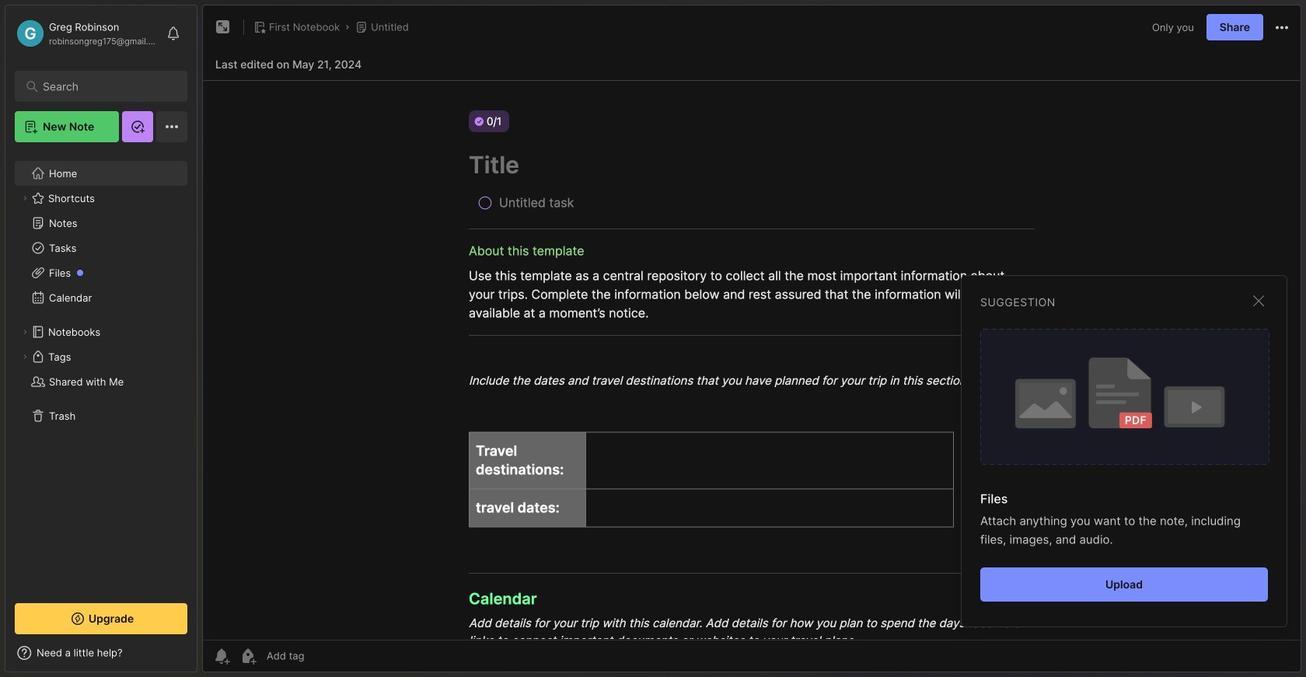 Task type: describe. For each thing, give the bounding box(es) containing it.
add tag image
[[239, 647, 258, 666]]

tree inside main 'element'
[[5, 152, 197, 590]]

Add tag field
[[265, 650, 382, 663]]

expand note image
[[214, 18, 233, 37]]

Search text field
[[43, 79, 167, 94]]

note window element
[[202, 5, 1302, 677]]

none search field inside main 'element'
[[43, 77, 167, 96]]

WHAT'S NEW field
[[5, 641, 197, 666]]

Note Editor text field
[[203, 80, 1302, 640]]

more actions image
[[1274, 18, 1292, 37]]

More actions field
[[1274, 17, 1292, 37]]



Task type: vqa. For each thing, say whether or not it's contained in the screenshot.
Add A Reminder image
yes



Task type: locate. For each thing, give the bounding box(es) containing it.
main element
[[0, 0, 202, 678]]

expand tags image
[[20, 352, 30, 362]]

tree
[[5, 152, 197, 590]]

Account field
[[15, 18, 159, 49]]

add a reminder image
[[212, 647, 231, 666]]

expand notebooks image
[[20, 328, 30, 337]]

None search field
[[43, 77, 167, 96]]

click to collapse image
[[196, 649, 208, 667]]



